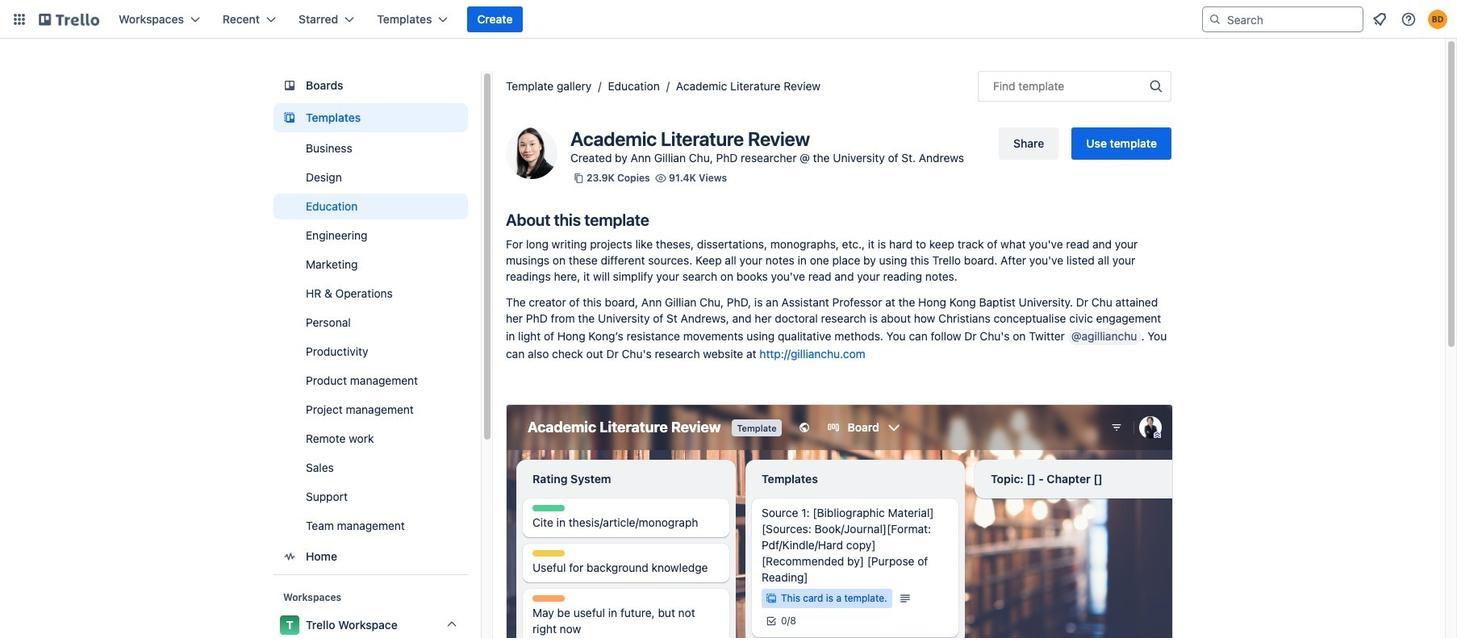 Task type: locate. For each thing, give the bounding box(es) containing it.
back to home image
[[39, 6, 99, 32]]

None field
[[978, 71, 1172, 102]]

primary element
[[0, 0, 1457, 39]]

home image
[[280, 547, 299, 567]]

board image
[[280, 76, 299, 95]]



Task type: vqa. For each thing, say whether or not it's contained in the screenshot.
Members link to the top
no



Task type: describe. For each thing, give the bounding box(es) containing it.
open information menu image
[[1401, 11, 1417, 27]]

barb dwyer (barbdwyer3) image
[[1428, 10, 1448, 29]]

0 notifications image
[[1370, 10, 1390, 29]]

search image
[[1209, 13, 1222, 26]]

ann gillian chu, phd researcher @ the university of st. andrews image
[[506, 128, 558, 179]]

template board image
[[280, 108, 299, 128]]

Search field
[[1202, 6, 1364, 32]]



